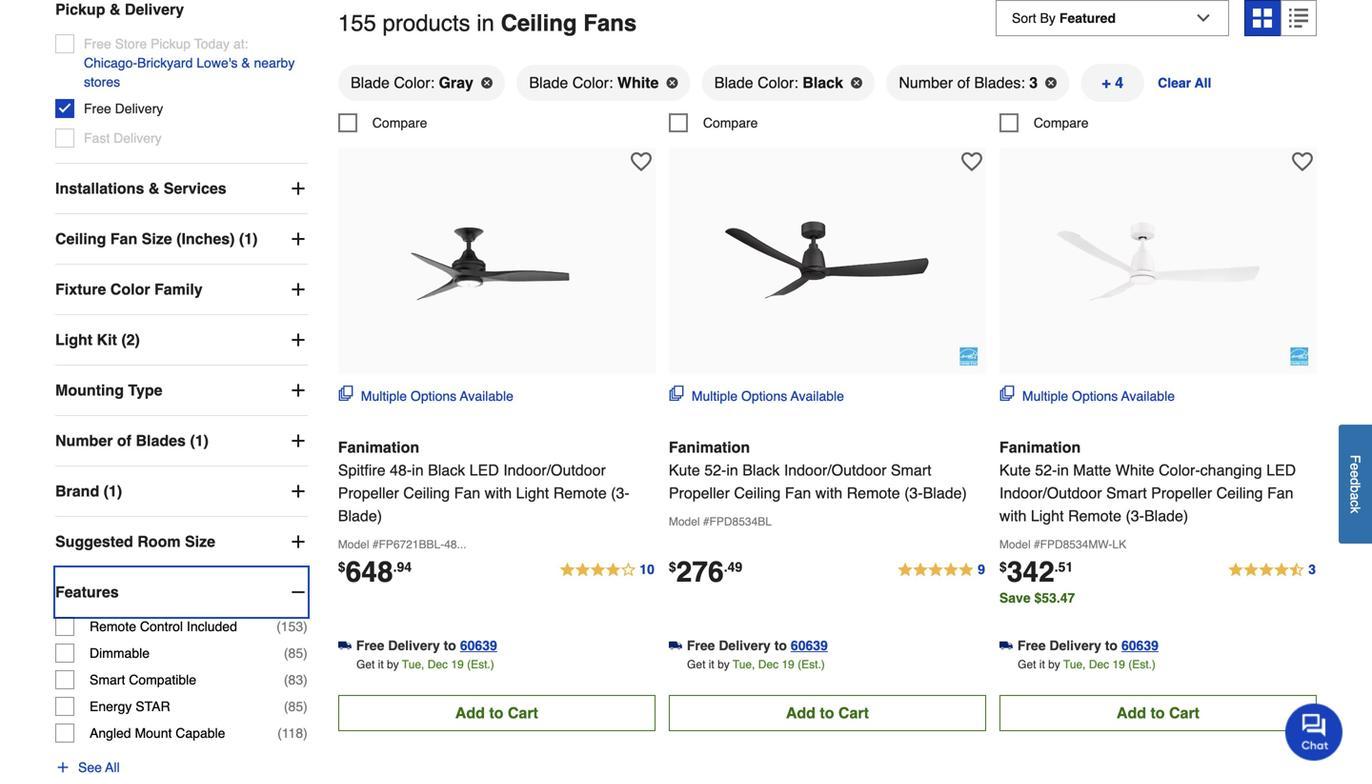 Task type: locate. For each thing, give the bounding box(es) containing it.
2 multiple from the left
[[692, 389, 738, 404]]

2 blade from the left
[[529, 74, 568, 91]]

1 horizontal spatial multiple options available link
[[669, 386, 844, 406]]

3 ) from the top
[[303, 673, 308, 688]]

blade) down the spitfire
[[338, 507, 382, 525]]

0 vertical spatial number
[[899, 74, 953, 91]]

2 horizontal spatial options
[[1072, 389, 1118, 404]]

1 horizontal spatial it
[[709, 659, 715, 672]]

free down "stores"
[[84, 101, 111, 116]]

black up fpd8534bl on the right
[[743, 462, 780, 479]]

model for kute 52-in black indoor/outdoor smart propeller ceiling fan with remote (3-blade)
[[669, 516, 700, 529]]

plus image inside mounting type button
[[289, 381, 308, 400]]

2 horizontal spatial multiple
[[1023, 389, 1069, 404]]

multiple options available up fanimation kute 52-in black indoor/outdoor smart propeller ceiling fan with remote (3-blade)
[[692, 389, 844, 404]]

(est.) for third '60639' button
[[1129, 659, 1156, 672]]

60639 for 1st '60639' button
[[460, 639, 497, 654]]

available up fanimation spitfire 48-in black led indoor/outdoor propeller ceiling fan with light remote (3- blade)
[[460, 389, 514, 404]]

1 by from the left
[[387, 659, 399, 672]]

compare for 1001006182 element on the left top of page
[[373, 115, 427, 130]]

0 horizontal spatial number
[[55, 432, 113, 450]]

blade down 155 products in ceiling fans
[[529, 74, 568, 91]]

propeller inside fanimation kute 52-in black indoor/outdoor smart propeller ceiling fan with remote (3-blade)
[[669, 485, 730, 502]]

0 horizontal spatial 3
[[1030, 74, 1038, 91]]

3 blade from the left
[[715, 74, 754, 91]]

propeller
[[338, 485, 399, 502], [669, 485, 730, 502], [1152, 485, 1213, 502]]

compare inside 1002625432 element
[[1034, 115, 1089, 130]]

a
[[1348, 493, 1364, 501]]

3 close circle filled image from the left
[[1046, 77, 1057, 89]]

by down actual price $648.94 element
[[387, 659, 399, 672]]

3 button
[[1228, 559, 1317, 582]]

60639 button
[[460, 637, 497, 656], [791, 637, 828, 656], [1122, 637, 1159, 656]]

2 horizontal spatial get it by tue, dec 19 (est.)
[[1018, 659, 1156, 672]]

2 compare from the left
[[703, 115, 758, 130]]

2 horizontal spatial &
[[241, 55, 250, 71]]

model up 276
[[669, 516, 700, 529]]

plus image
[[289, 179, 308, 198], [289, 230, 308, 249], [289, 280, 308, 299], [289, 381, 308, 400], [289, 533, 308, 552], [55, 761, 71, 775]]

1 horizontal spatial led
[[1267, 462, 1297, 479]]

clear all
[[1158, 75, 1212, 90]]

add to cart for 1st add to cart 'button' from the right
[[1117, 705, 1200, 722]]

fanimation up model # fpd8534bl
[[669, 439, 750, 456]]

features
[[55, 584, 119, 602]]

free delivery to 60639
[[356, 639, 497, 654], [687, 639, 828, 654], [1018, 639, 1159, 654]]

2 add to cart button from the left
[[669, 696, 987, 732]]

in right products
[[477, 10, 495, 36]]

color: down fans
[[573, 74, 613, 91]]

blade) inside fanimation kute 52-in black indoor/outdoor smart propeller ceiling fan with remote (3-blade)
[[923, 485, 967, 502]]

compare down blade color: black
[[703, 115, 758, 130]]

2 available from the left
[[791, 389, 844, 404]]

blade
[[351, 74, 390, 91], [529, 74, 568, 91], [715, 74, 754, 91]]

model # fpd8534bl
[[669, 516, 772, 529]]

1 plus image from the top
[[289, 331, 308, 350]]

available
[[460, 389, 514, 404], [791, 389, 844, 404], [1122, 389, 1175, 404]]

1002537620 element
[[669, 113, 758, 132]]

in up fpd8534bl on the right
[[727, 462, 739, 479]]

3 color: from the left
[[758, 74, 799, 91]]

$53.47
[[1035, 591, 1076, 606]]

free down '648'
[[356, 639, 385, 654]]

3 compare from the left
[[1034, 115, 1089, 130]]

(inches)
[[176, 230, 235, 248]]

heart outline image
[[962, 151, 983, 172], [1292, 151, 1313, 172]]

kute inside fanimation kute 52-in black indoor/outdoor smart propeller ceiling fan with remote (3-blade)
[[669, 462, 700, 479]]

3 60639 button from the left
[[1122, 637, 1159, 656]]

compatible
[[129, 673, 196, 688]]

to
[[444, 639, 456, 654], [775, 639, 787, 654], [1106, 639, 1118, 654], [489, 705, 504, 722], [820, 705, 835, 722], [1151, 705, 1165, 722]]

1 kute from the left
[[669, 462, 700, 479]]

1 horizontal spatial black
[[743, 462, 780, 479]]

options up matte
[[1072, 389, 1118, 404]]

multiple options available up matte
[[1023, 389, 1175, 404]]

close circle filled image
[[481, 77, 493, 89], [667, 77, 678, 89], [1046, 77, 1057, 89]]

fanimation for fanimation kute 52-in matte white color-changing led indoor/outdoor smart propeller ceiling fan with light remote (3-blade)
[[1000, 439, 1081, 456]]

(3- up 10 button
[[611, 485, 630, 502]]

by down $ 276 .49
[[718, 659, 730, 672]]

light inside fanimation spitfire 48-in black led indoor/outdoor propeller ceiling fan with light remote (3- blade)
[[516, 485, 549, 502]]

led right changing
[[1267, 462, 1297, 479]]

e up b
[[1348, 471, 1364, 478]]

4 stars image
[[559, 559, 656, 582]]

multiple options available up the 48- on the left of page
[[361, 389, 514, 404]]

indoor/outdoor inside fanimation spitfire 48-in black led indoor/outdoor propeller ceiling fan with light remote (3- blade)
[[503, 462, 606, 479]]

0 horizontal spatial white
[[618, 74, 659, 91]]

1 vertical spatial &
[[241, 55, 250, 71]]

fanimation spitfire 48-in black led indoor/outdoor propeller ceiling fan with light remote (3- blade)
[[338, 439, 630, 525]]

1 horizontal spatial smart
[[891, 462, 932, 479]]

options for third "multiple options available" link from the right
[[411, 389, 457, 404]]

free
[[84, 36, 111, 52], [84, 101, 111, 116], [356, 639, 385, 654], [687, 639, 715, 654], [1018, 639, 1046, 654]]

3 add to cart from the left
[[1117, 705, 1200, 722]]

1002625432 element
[[1000, 113, 1089, 132]]

1 horizontal spatial propeller
[[669, 485, 730, 502]]

size right room
[[185, 533, 215, 551]]

by down $53.47
[[1049, 659, 1061, 672]]

0 horizontal spatial black
[[428, 462, 465, 479]]

3 get it by tue, dec 19 (est.) from the left
[[1018, 659, 1156, 672]]

blade) down color-
[[1145, 507, 1189, 525]]

delivery down free delivery
[[114, 131, 162, 146]]

close circle filled image up 1002537620 element
[[667, 77, 678, 89]]

1 propeller from the left
[[338, 485, 399, 502]]

) for star
[[303, 700, 308, 715]]

color: up 1002537620 element
[[758, 74, 799, 91]]

(3- inside fanimation spitfire 48-in black led indoor/outdoor propeller ceiling fan with light remote (3- blade)
[[611, 485, 630, 502]]

color: left gray
[[394, 74, 435, 91]]

2 horizontal spatial multiple options available link
[[1000, 386, 1175, 406]]

black inside fanimation kute 52-in black indoor/outdoor smart propeller ceiling fan with remote (3-blade)
[[743, 462, 780, 479]]

plus image inside the fixture color family button
[[289, 280, 308, 299]]

1 19 from the left
[[451, 659, 464, 672]]

blade color: black
[[715, 74, 844, 91]]

0 vertical spatial smart
[[891, 462, 932, 479]]

in inside fanimation spitfire 48-in black led indoor/outdoor propeller ceiling fan with light remote (3- blade)
[[412, 462, 424, 479]]

1 it from the left
[[378, 659, 384, 672]]

black for fanimation spitfire 48-in black led indoor/outdoor propeller ceiling fan with light remote (3- blade)
[[428, 462, 465, 479]]

gray
[[439, 74, 474, 91]]

2 horizontal spatial add to cart
[[1117, 705, 1200, 722]]

2 horizontal spatial with
[[1000, 507, 1027, 525]]

it
[[378, 659, 384, 672], [709, 659, 715, 672], [1040, 659, 1045, 672]]

0 horizontal spatial add
[[455, 705, 485, 722]]

available up color-
[[1122, 389, 1175, 404]]

black right the 48- on the left of page
[[428, 462, 465, 479]]

0 horizontal spatial 52-
[[705, 462, 727, 479]]

0 vertical spatial ( 85 )
[[284, 646, 308, 662]]

propeller for kute
[[669, 485, 730, 502]]

model # fp6721bbl-48...
[[338, 538, 467, 552]]

2 horizontal spatial (3-
[[1126, 507, 1145, 525]]

model for spitfire 48-in black led indoor/outdoor propeller ceiling fan with light remote (3- blade)
[[338, 538, 369, 552]]

2 truck filled image from the left
[[669, 640, 682, 653]]

get down save $53.47
[[1018, 659, 1037, 672]]

2 horizontal spatial available
[[1122, 389, 1175, 404]]

it down the '$ 648 .94'
[[378, 659, 384, 672]]

2 horizontal spatial free delivery to 60639
[[1018, 639, 1159, 654]]

# up the '$ 648 .94'
[[373, 538, 379, 552]]

0 horizontal spatial size
[[142, 230, 172, 248]]

2 horizontal spatial indoor/outdoor
[[1000, 485, 1102, 502]]

multiple for fanimationkute 52-in black indoor/outdoor smart propeller ceiling fan with remote (3-blade) "element"'s "multiple options available" link
[[692, 389, 738, 404]]

free store pickup today at:
[[84, 36, 248, 52]]

2 horizontal spatial compare
[[1034, 115, 1089, 130]]

fan inside fanimation kute 52-in black indoor/outdoor smart propeller ceiling fan with remote (3-blade)
[[785, 485, 811, 502]]

size inside button
[[185, 533, 215, 551]]

+ 4
[[1102, 74, 1124, 91]]

& up "store"
[[110, 1, 121, 18]]

52- inside fanimation kute 52-in matte white color-changing led indoor/outdoor smart propeller ceiling fan with light remote (3-blade)
[[1035, 462, 1058, 479]]

1 horizontal spatial options
[[742, 389, 788, 404]]

+ 4 button
[[1081, 64, 1145, 102]]

2 get from the left
[[687, 659, 706, 672]]

2 19 from the left
[[782, 659, 795, 672]]

kit
[[97, 331, 117, 349]]

1 add to cart from the left
[[455, 705, 538, 722]]

number up brand (1)
[[55, 432, 113, 450]]

2 horizontal spatial $
[[1000, 560, 1007, 575]]

of left the blades
[[117, 432, 132, 450]]

close circle filled image
[[851, 77, 863, 89]]

multiple options available for third "multiple options available" link from the right
[[361, 389, 514, 404]]

fanimation spitfire 48-in black led indoor/outdoor propeller ceiling fan with light remote (3-blade) image
[[392, 157, 602, 367]]

energy
[[90, 700, 132, 715]]

blade) inside fanimation kute 52-in matte white color-changing led indoor/outdoor smart propeller ceiling fan with light remote (3-blade)
[[1145, 507, 1189, 525]]

)
[[303, 620, 308, 635], [303, 646, 308, 662], [303, 673, 308, 688], [303, 700, 308, 715], [303, 726, 308, 742]]

85 down 83 at bottom
[[288, 700, 303, 715]]

1 vertical spatial 85
[[288, 700, 303, 715]]

1 vertical spatial of
[[117, 432, 132, 450]]

1 horizontal spatial get it by tue, dec 19 (est.)
[[687, 659, 825, 672]]

plus image inside installations & services button
[[289, 179, 308, 198]]

actual price $648.94 element
[[338, 556, 412, 589]]

1 horizontal spatial available
[[791, 389, 844, 404]]

capable
[[176, 726, 225, 742]]

2 vertical spatial plus image
[[289, 482, 308, 501]]

3 available from the left
[[1122, 389, 1175, 404]]

multiple for "multiple options available" link associated with fanimationkute 52-in matte white color-changing led indoor/outdoor smart propeller ceiling fan with light remote (3-blade) element
[[1023, 389, 1069, 404]]

installations & services
[[55, 180, 227, 197]]

free delivery to 60639 for third '60639' button
[[1018, 639, 1159, 654]]

e up 'd'
[[1348, 463, 1364, 471]]

2 kute from the left
[[1000, 462, 1031, 479]]

2 horizontal spatial close circle filled image
[[1046, 77, 1057, 89]]

0 horizontal spatial dec
[[428, 659, 448, 672]]

( 118 )
[[278, 726, 308, 742]]

compare down 'blade color: gray'
[[373, 115, 427, 130]]

dec for second '60639' button from right
[[759, 659, 779, 672]]

fanimation up the spitfire
[[338, 439, 420, 456]]

2 get it by tue, dec 19 (est.) from the left
[[687, 659, 825, 672]]

get down 276
[[687, 659, 706, 672]]

color: for black
[[758, 74, 799, 91]]

$ left .94
[[338, 560, 346, 575]]

2 horizontal spatial #
[[1034, 538, 1041, 552]]

brand (1)
[[55, 483, 122, 501]]

propeller down color-
[[1152, 485, 1213, 502]]

f e e d b a c k
[[1348, 455, 1364, 514]]

1 horizontal spatial by
[[718, 659, 730, 672]]

led inside fanimation spitfire 48-in black led indoor/outdoor propeller ceiling fan with light remote (3- blade)
[[470, 462, 499, 479]]

1 vertical spatial ( 85 )
[[284, 700, 308, 715]]

3 add to cart button from the left
[[1000, 696, 1317, 732]]

1 close circle filled image from the left
[[481, 77, 493, 89]]

it down save $53.47
[[1040, 659, 1045, 672]]

model
[[669, 516, 700, 529], [338, 538, 369, 552], [1000, 538, 1031, 552]]

propeller for spitfire
[[338, 485, 399, 502]]

d
[[1348, 478, 1364, 486]]

in inside fanimation kute 52-in black indoor/outdoor smart propeller ceiling fan with remote (3-blade)
[[727, 462, 739, 479]]

0 horizontal spatial compare
[[373, 115, 427, 130]]

led inside fanimation kute 52-in matte white color-changing led indoor/outdoor smart propeller ceiling fan with light remote (3-blade)
[[1267, 462, 1297, 479]]

options for fanimationkute 52-in black indoor/outdoor smart propeller ceiling fan with remote (3-blade) "element"'s "multiple options available" link
[[742, 389, 788, 404]]

0 vertical spatial of
[[958, 74, 970, 91]]

2 options from the left
[[742, 389, 788, 404]]

0 horizontal spatial fanimation
[[338, 439, 420, 456]]

3 plus image from the top
[[289, 482, 308, 501]]

plus image
[[289, 331, 308, 350], [289, 432, 308, 451], [289, 482, 308, 501]]

1 fanimation from the left
[[338, 439, 420, 456]]

actual price $276.49 element
[[669, 556, 743, 589]]

3 60639 from the left
[[1122, 639, 1159, 654]]

number of blades: 3
[[899, 74, 1038, 91]]

white right matte
[[1116, 462, 1155, 479]]

0 horizontal spatial multiple
[[361, 389, 407, 404]]

options up the 48- on the left of page
[[411, 389, 457, 404]]

black left close circle filled image
[[803, 74, 844, 91]]

2 ) from the top
[[303, 646, 308, 662]]

color-
[[1159, 462, 1201, 479]]

2 multiple options available link from the left
[[669, 386, 844, 406]]

fast delivery
[[84, 131, 162, 146]]

2 horizontal spatial multiple options available
[[1023, 389, 1175, 404]]

(3- inside fanimation kute 52-in black indoor/outdoor smart propeller ceiling fan with remote (3-blade)
[[905, 485, 923, 502]]

$ inside $ 276 .49
[[669, 560, 676, 575]]

2 close circle filled image from the left
[[667, 77, 678, 89]]

plus image inside suggested room size button
[[289, 533, 308, 552]]

2 horizontal spatial 60639
[[1122, 639, 1159, 654]]

free down 276
[[687, 639, 715, 654]]

of for blades:
[[958, 74, 970, 91]]

2 horizontal spatial model
[[1000, 538, 1031, 552]]

52- for black
[[705, 462, 727, 479]]

kute up model # fpd8534bl
[[669, 462, 700, 479]]

2 vertical spatial light
[[1031, 507, 1064, 525]]

ceiling up fpd8534bl on the right
[[734, 485, 781, 502]]

pickup up "brickyard"
[[151, 36, 191, 52]]

multiple options available
[[361, 389, 514, 404], [692, 389, 844, 404], [1023, 389, 1175, 404]]

energy star qualified image
[[1291, 347, 1310, 366]]

propeller up model # fpd8534bl
[[669, 485, 730, 502]]

1 horizontal spatial (3-
[[905, 485, 923, 502]]

mounting type
[[55, 382, 163, 399]]

by for second '60639' button from right
[[718, 659, 730, 672]]

blade)
[[923, 485, 967, 502], [338, 507, 382, 525], [1145, 507, 1189, 525]]

2 multiple options available from the left
[[692, 389, 844, 404]]

1 truck filled image from the left
[[338, 640, 352, 653]]

2 85 from the top
[[288, 700, 303, 715]]

0 horizontal spatial it
[[378, 659, 384, 672]]

free delivery to 60639 for 1st '60639' button
[[356, 639, 497, 654]]

0 horizontal spatial of
[[117, 432, 132, 450]]

1 horizontal spatial $
[[669, 560, 676, 575]]

led
[[470, 462, 499, 479], [1267, 462, 1297, 479]]

ceiling down the 48- on the left of page
[[403, 485, 450, 502]]

1 blade from the left
[[351, 74, 390, 91]]

white inside fanimation kute 52-in matte white color-changing led indoor/outdoor smart propeller ceiling fan with light remote (3-blade)
[[1116, 462, 1155, 479]]

0 horizontal spatial multiple options available link
[[338, 386, 514, 406]]

$ right 9
[[1000, 560, 1007, 575]]

kute for kute 52-in matte white color-changing led indoor/outdoor smart propeller ceiling fan with light remote (3-blade)
[[1000, 462, 1031, 479]]

& left the services
[[149, 180, 160, 197]]

compare inside 1001006182 element
[[373, 115, 427, 130]]

model up 342
[[1000, 538, 1031, 552]]

by
[[387, 659, 399, 672], [718, 659, 730, 672], [1049, 659, 1061, 672]]

plus image for (2)
[[289, 331, 308, 350]]

3 dec from the left
[[1089, 659, 1110, 672]]

it down actual price $276.49 element
[[709, 659, 715, 672]]

room
[[137, 533, 181, 551]]

85
[[288, 646, 303, 662], [288, 700, 303, 715]]

2 horizontal spatial smart
[[1107, 485, 1147, 502]]

dec
[[428, 659, 448, 672], [759, 659, 779, 672], [1089, 659, 1110, 672]]

1 60639 from the left
[[460, 639, 497, 654]]

0 horizontal spatial add to cart button
[[338, 696, 656, 732]]

multiple options available for "multiple options available" link associated with fanimationkute 52-in matte white color-changing led indoor/outdoor smart propeller ceiling fan with light remote (3-blade) element
[[1023, 389, 1175, 404]]

52- inside fanimation kute 52-in black indoor/outdoor smart propeller ceiling fan with remote (3-blade)
[[705, 462, 727, 479]]

# for fanimation kute 52-in black indoor/outdoor smart propeller ceiling fan with remote (3-blade)
[[703, 516, 710, 529]]

3 multiple options available from the left
[[1023, 389, 1175, 404]]

3 19 from the left
[[1113, 659, 1126, 672]]

cart
[[508, 705, 538, 722], [839, 705, 869, 722], [1170, 705, 1200, 722]]

(1) right the blades
[[190, 432, 209, 450]]

1 horizontal spatial close circle filled image
[[667, 77, 678, 89]]

stores
[[84, 74, 120, 90]]

add
[[455, 705, 485, 722], [786, 705, 816, 722], [1117, 705, 1147, 722]]

2 fanimation from the left
[[669, 439, 750, 456]]

compare inside 1002537620 element
[[703, 115, 758, 130]]

1 horizontal spatial dec
[[759, 659, 779, 672]]

free for second '60639' button from right
[[687, 639, 715, 654]]

list box
[[338, 64, 1317, 113]]

2 dec from the left
[[759, 659, 779, 672]]

(3- up 5 stars image
[[905, 485, 923, 502]]

& for services
[[149, 180, 160, 197]]

3 $ from the left
[[1000, 560, 1007, 575]]

1 horizontal spatial get
[[687, 659, 706, 672]]

get down '648'
[[356, 659, 375, 672]]

1 led from the left
[[470, 462, 499, 479]]

1 free delivery to 60639 from the left
[[356, 639, 497, 654]]

2 horizontal spatial blade
[[715, 74, 754, 91]]

remote inside fanimation kute 52-in matte white color-changing led indoor/outdoor smart propeller ceiling fan with light remote (3-blade)
[[1069, 507, 1122, 525]]

fan inside fanimation kute 52-in matte white color-changing led indoor/outdoor smart propeller ceiling fan with light remote (3-blade)
[[1268, 485, 1294, 502]]

smart
[[891, 462, 932, 479], [1107, 485, 1147, 502], [90, 673, 125, 688]]

$ right 10
[[669, 560, 676, 575]]

pickup up chicago-
[[55, 1, 105, 18]]

$ for 648
[[338, 560, 346, 575]]

remote inside fanimation kute 52-in black indoor/outdoor smart propeller ceiling fan with remote (3-blade)
[[847, 485, 900, 502]]

minus image
[[289, 583, 308, 603]]

blade for blade color: gray
[[351, 74, 390, 91]]

angled mount capable
[[90, 726, 225, 742]]

dec for third '60639' button
[[1089, 659, 1110, 672]]

in for fanimation kute 52-in black indoor/outdoor smart propeller ceiling fan with remote (3-blade)
[[727, 462, 739, 479]]

ceiling inside fanimation kute 52-in black indoor/outdoor smart propeller ceiling fan with remote (3-blade)
[[734, 485, 781, 502]]

kute
[[669, 462, 700, 479], [1000, 462, 1031, 479]]

kute inside fanimation kute 52-in matte white color-changing led indoor/outdoor smart propeller ceiling fan with light remote (3-blade)
[[1000, 462, 1031, 479]]

3 multiple options available link from the left
[[1000, 386, 1175, 406]]

1 (est.) from the left
[[467, 659, 494, 672]]

& inside chicago-brickyard lowe's & nearby stores
[[241, 55, 250, 71]]

fanimation inside fanimation spitfire 48-in black led indoor/outdoor propeller ceiling fan with light remote (3- blade)
[[338, 439, 420, 456]]

3 (est.) from the left
[[1129, 659, 1156, 672]]

fpd8534mw-
[[1041, 538, 1113, 552]]

3 add from the left
[[1117, 705, 1147, 722]]

19 for third '60639' button
[[1113, 659, 1126, 672]]

1 available from the left
[[460, 389, 514, 404]]

add to cart button
[[338, 696, 656, 732], [669, 696, 987, 732], [1000, 696, 1317, 732]]

close circle filled image up 1002625432 element
[[1046, 77, 1057, 89]]

2 horizontal spatial add to cart button
[[1000, 696, 1317, 732]]

3 fanimation from the left
[[1000, 439, 1081, 456]]

white down fans
[[618, 74, 659, 91]]

in
[[477, 10, 495, 36], [412, 462, 424, 479], [727, 462, 739, 479], [1058, 462, 1069, 479]]

0 horizontal spatial led
[[470, 462, 499, 479]]

in inside fanimation kute 52-in matte white color-changing led indoor/outdoor smart propeller ceiling fan with light remote (3-blade)
[[1058, 462, 1069, 479]]

2 add from the left
[[786, 705, 816, 722]]

0 horizontal spatial (3-
[[611, 485, 630, 502]]

83
[[288, 673, 303, 688]]

1 add from the left
[[455, 705, 485, 722]]

0 horizontal spatial by
[[387, 659, 399, 672]]

ceiling
[[501, 10, 577, 36], [55, 230, 106, 248], [403, 485, 450, 502], [734, 485, 781, 502], [1217, 485, 1264, 502]]

multiple options available for fanimationkute 52-in black indoor/outdoor smart propeller ceiling fan with remote (3-blade) "element"'s "multiple options available" link
[[692, 389, 844, 404]]

plus image for mounting type
[[289, 381, 308, 400]]

( 85 ) up "( 83 )" in the left bottom of the page
[[284, 646, 308, 662]]

fanimation inside fanimation kute 52-in black indoor/outdoor smart propeller ceiling fan with remote (3-blade)
[[669, 439, 750, 456]]

# up actual price $276.49 element
[[703, 516, 710, 529]]

( 85 )
[[284, 646, 308, 662], [284, 700, 308, 715]]

of inside list box
[[958, 74, 970, 91]]

0 horizontal spatial blade
[[351, 74, 390, 91]]

1 color: from the left
[[394, 74, 435, 91]]

1 dec from the left
[[428, 659, 448, 672]]

truck filled image for 1st '60639' button
[[338, 640, 352, 653]]

2 propeller from the left
[[669, 485, 730, 502]]

0 horizontal spatial propeller
[[338, 485, 399, 502]]

1 horizontal spatial size
[[185, 533, 215, 551]]

$ 342 .51
[[1000, 556, 1074, 589]]

1 ) from the top
[[303, 620, 308, 635]]

fanimationkute 52-in black indoor/outdoor smart propeller ceiling fan with remote (3-blade) element
[[669, 148, 987, 375]]

in left matte
[[1058, 462, 1069, 479]]

ceiling inside fanimation kute 52-in matte white color-changing led indoor/outdoor smart propeller ceiling fan with light remote (3-blade)
[[1217, 485, 1264, 502]]

of left blades:
[[958, 74, 970, 91]]

close circle filled image right gray
[[481, 77, 493, 89]]

lowe's
[[197, 55, 238, 71]]

2 vertical spatial &
[[149, 180, 160, 197]]

number for number of blades: 3
[[899, 74, 953, 91]]

led right the 48- on the left of page
[[470, 462, 499, 479]]

available for third "multiple options available" link from the right
[[460, 389, 514, 404]]

of for blades
[[117, 432, 132, 450]]

delivery down $53.47
[[1050, 639, 1102, 654]]

blade) up 5 stars image
[[923, 485, 967, 502]]

( 85 ) for energy star
[[284, 700, 308, 715]]

0 horizontal spatial model
[[338, 538, 369, 552]]

with inside fanimation kute 52-in black indoor/outdoor smart propeller ceiling fan with remote (3-blade)
[[816, 485, 843, 502]]

4 ) from the top
[[303, 700, 308, 715]]

.94
[[393, 560, 412, 575]]

add to cart for second add to cart 'button'
[[786, 705, 869, 722]]

2 heart outline image from the left
[[1292, 151, 1313, 172]]

( 85 ) down 83 at bottom
[[284, 700, 308, 715]]

2 60639 button from the left
[[791, 637, 828, 656]]

multiple options available link for fanimationkute 52-in matte white color-changing led indoor/outdoor smart propeller ceiling fan with light remote (3-blade) element
[[1000, 386, 1175, 406]]

# for fanimation kute 52-in matte white color-changing led indoor/outdoor smart propeller ceiling fan with light remote (3-blade)
[[1034, 538, 1041, 552]]

truck filled image
[[338, 640, 352, 653], [669, 640, 682, 653]]

& inside button
[[149, 180, 160, 197]]

1 $ from the left
[[338, 560, 346, 575]]

1 60639 button from the left
[[460, 637, 497, 656]]

0 horizontal spatial heart outline image
[[962, 151, 983, 172]]

0 vertical spatial white
[[618, 74, 659, 91]]

(1) right the brand
[[104, 483, 122, 501]]

0 horizontal spatial 19
[[451, 659, 464, 672]]

1 get it by tue, dec 19 (est.) from the left
[[356, 659, 494, 672]]

1 horizontal spatial 19
[[782, 659, 795, 672]]

85 up "( 83 )" in the left bottom of the page
[[288, 646, 303, 662]]

features button
[[55, 568, 308, 618]]

available up fanimation kute 52-in black indoor/outdoor smart propeller ceiling fan with remote (3-blade)
[[791, 389, 844, 404]]

& for delivery
[[110, 1, 121, 18]]

mount
[[135, 726, 172, 742]]

0 horizontal spatial #
[[373, 538, 379, 552]]

delivery down .94
[[388, 639, 440, 654]]

2 plus image from the top
[[289, 432, 308, 451]]

with inside fanimation kute 52-in matte white color-changing led indoor/outdoor smart propeller ceiling fan with light remote (3-blade)
[[1000, 507, 1027, 525]]

kute for kute 52-in black indoor/outdoor smart propeller ceiling fan with remote (3-blade)
[[669, 462, 700, 479]]

size for fan
[[142, 230, 172, 248]]

85 for energy star
[[288, 700, 303, 715]]

blade color: white
[[529, 74, 659, 91]]

1 add to cart button from the left
[[338, 696, 656, 732]]

1 tue, from the left
[[402, 659, 425, 672]]

2 horizontal spatial (est.)
[[1129, 659, 1156, 672]]

19
[[451, 659, 464, 672], [782, 659, 795, 672], [1113, 659, 1126, 672]]

free right truck filled image
[[1018, 639, 1046, 654]]

propeller down the spitfire
[[338, 485, 399, 502]]

in right the spitfire
[[412, 462, 424, 479]]

1 multiple options available from the left
[[361, 389, 514, 404]]

$ inside the '$ 648 .94'
[[338, 560, 346, 575]]

1 horizontal spatial #
[[703, 516, 710, 529]]

fanimation inside fanimation kute 52-in matte white color-changing led indoor/outdoor smart propeller ceiling fan with light remote (3-blade)
[[1000, 439, 1081, 456]]

chicago-brickyard lowe's & nearby stores
[[84, 55, 295, 90]]

5 ) from the top
[[303, 726, 308, 742]]

blade up 1001006182 element on the left top of page
[[351, 74, 390, 91]]

propeller inside fanimation kute 52-in matte white color-changing led indoor/outdoor smart propeller ceiling fan with light remote (3-blade)
[[1152, 485, 1213, 502]]

10
[[640, 562, 655, 578]]

2 free delivery to 60639 from the left
[[687, 639, 828, 654]]

size left (inches)
[[142, 230, 172, 248]]

1 horizontal spatial color:
[[573, 74, 613, 91]]

1 horizontal spatial add
[[786, 705, 816, 722]]

propeller inside fanimation spitfire 48-in black led indoor/outdoor propeller ceiling fan with light remote (3- blade)
[[338, 485, 399, 502]]

blade up 1002537620 element
[[715, 74, 754, 91]]

1 ( 85 ) from the top
[[284, 646, 308, 662]]

0 horizontal spatial with
[[485, 485, 512, 502]]

155 products in ceiling fans
[[338, 10, 637, 36]]

pickup
[[55, 1, 105, 18], [151, 36, 191, 52]]

2 60639 from the left
[[791, 639, 828, 654]]

1 vertical spatial plus image
[[289, 432, 308, 451]]

( for star
[[284, 700, 288, 715]]

0 vertical spatial size
[[142, 230, 172, 248]]

1 horizontal spatial truck filled image
[[669, 640, 682, 653]]

fanimation up matte
[[1000, 439, 1081, 456]]

85 for dimmable
[[288, 646, 303, 662]]

1 vertical spatial 3
[[1309, 562, 1316, 578]]

available for fanimationkute 52-in black indoor/outdoor smart propeller ceiling fan with remote (3-blade) "element"'s "multiple options available" link
[[791, 389, 844, 404]]

0 horizontal spatial get
[[356, 659, 375, 672]]

with inside fanimation spitfire 48-in black led indoor/outdoor propeller ceiling fan with light remote (3- blade)
[[485, 485, 512, 502]]

free delivery to 60639 down .94
[[356, 639, 497, 654]]

1 horizontal spatial free delivery to 60639
[[687, 639, 828, 654]]

kute left matte
[[1000, 462, 1031, 479]]

4.5 stars image
[[1228, 559, 1317, 582]]

by for 1st '60639' button
[[387, 659, 399, 672]]

2 add to cart from the left
[[786, 705, 869, 722]]

1 52- from the left
[[705, 462, 727, 479]]

60639 for second '60639' button from right
[[791, 639, 828, 654]]

black inside fanimation spitfire 48-in black led indoor/outdoor propeller ceiling fan with light remote (3- blade)
[[428, 462, 465, 479]]

1 horizontal spatial 60639 button
[[791, 637, 828, 656]]

0 vertical spatial 3
[[1030, 74, 1038, 91]]

0 horizontal spatial color:
[[394, 74, 435, 91]]

3 multiple from the left
[[1023, 389, 1069, 404]]

#
[[703, 516, 710, 529], [373, 538, 379, 552], [1034, 538, 1041, 552]]

2 ( 85 ) from the top
[[284, 700, 308, 715]]

2 52- from the left
[[1035, 462, 1058, 479]]

52- up model # fpd8534bl
[[705, 462, 727, 479]]

it for third '60639' button
[[1040, 659, 1045, 672]]

& down at:
[[241, 55, 250, 71]]

0 horizontal spatial $
[[338, 560, 346, 575]]

2 horizontal spatial propeller
[[1152, 485, 1213, 502]]

2 by from the left
[[718, 659, 730, 672]]

3 inside 4.5 stars image
[[1309, 562, 1316, 578]]

3 free delivery to 60639 from the left
[[1018, 639, 1159, 654]]

2 horizontal spatial black
[[803, 74, 844, 91]]

1 options from the left
[[411, 389, 457, 404]]

multiple
[[361, 389, 407, 404], [692, 389, 738, 404], [1023, 389, 1069, 404]]

2 it from the left
[[709, 659, 715, 672]]

2 horizontal spatial cart
[[1170, 705, 1200, 722]]

1 horizontal spatial blade)
[[923, 485, 967, 502]]

model up '648'
[[338, 538, 369, 552]]

dec for 1st '60639' button
[[428, 659, 448, 672]]

3 by from the left
[[1049, 659, 1061, 672]]

(3- up lk
[[1126, 507, 1145, 525]]

2 (est.) from the left
[[798, 659, 825, 672]]

$ inside $ 342 .51
[[1000, 560, 1007, 575]]

free delivery to 60639 down .49
[[687, 639, 828, 654]]

3 propeller from the left
[[1152, 485, 1213, 502]]

2 horizontal spatial add
[[1117, 705, 1147, 722]]

add for 1st add to cart 'button' from the right
[[1117, 705, 1147, 722]]

(1)
[[239, 230, 258, 248], [190, 432, 209, 450], [104, 483, 122, 501]]

9 button
[[897, 559, 987, 582]]

+
[[1102, 74, 1111, 91]]

2 led from the left
[[1267, 462, 1297, 479]]

(1) right (inches)
[[239, 230, 258, 248]]

model # fpd8534mw-lk
[[1000, 538, 1127, 552]]

number right close circle filled image
[[899, 74, 953, 91]]

fans
[[584, 10, 637, 36]]

2 $ from the left
[[669, 560, 676, 575]]

add for second add to cart 'button'
[[786, 705, 816, 722]]

1 horizontal spatial add to cart
[[786, 705, 869, 722]]

1 horizontal spatial fanimation
[[669, 439, 750, 456]]

1 vertical spatial pickup
[[151, 36, 191, 52]]

free up chicago-
[[84, 36, 111, 52]]

e
[[1348, 463, 1364, 471], [1348, 471, 1364, 478]]

number
[[899, 74, 953, 91], [55, 432, 113, 450]]

3 options from the left
[[1072, 389, 1118, 404]]

1 multiple from the left
[[361, 389, 407, 404]]

# up "actual price $342.51" element
[[1034, 538, 1041, 552]]

1 horizontal spatial heart outline image
[[1292, 151, 1313, 172]]



Task type: vqa. For each thing, say whether or not it's contained in the screenshot.
$ 648 .94
yes



Task type: describe. For each thing, give the bounding box(es) containing it.
2 e from the top
[[1348, 471, 1364, 478]]

free for third '60639' button
[[1018, 639, 1046, 654]]

ceiling left fans
[[501, 10, 577, 36]]

fanimation for fanimation kute 52-in black indoor/outdoor smart propeller ceiling fan with remote (3-blade)
[[669, 439, 750, 456]]

.51
[[1055, 560, 1074, 575]]

(est.) for 1st '60639' button
[[467, 659, 494, 672]]

number for number of blades (1)
[[55, 432, 113, 450]]

included
[[187, 620, 237, 635]]

1 get from the left
[[356, 659, 375, 672]]

remote inside fanimation spitfire 48-in black led indoor/outdoor propeller ceiling fan with light remote (3- blade)
[[554, 485, 607, 502]]

2 horizontal spatial (1)
[[239, 230, 258, 248]]

3 get from the left
[[1018, 659, 1037, 672]]

color: for white
[[573, 74, 613, 91]]

fanimation for fanimation spitfire 48-in black led indoor/outdoor propeller ceiling fan with light remote (3- blade)
[[338, 439, 420, 456]]

color: for gray
[[394, 74, 435, 91]]

store
[[115, 36, 147, 52]]

in for fanimation spitfire 48-in black led indoor/outdoor propeller ceiling fan with light remote (3- blade)
[[412, 462, 424, 479]]

black for fanimation kute 52-in black indoor/outdoor smart propeller ceiling fan with remote (3-blade)
[[743, 462, 780, 479]]

white inside list box
[[618, 74, 659, 91]]

nearby
[[254, 55, 295, 71]]

f
[[1348, 455, 1364, 463]]

4
[[1115, 74, 1124, 91]]

free delivery
[[84, 101, 163, 116]]

chicago-brickyard lowe's & nearby stores button
[[84, 53, 308, 92]]

$ 276 .49
[[669, 556, 743, 589]]

type
[[128, 382, 163, 399]]

clear
[[1158, 75, 1192, 90]]

( 153 )
[[277, 620, 308, 635]]

size for room
[[185, 533, 215, 551]]

pickup & delivery
[[55, 1, 184, 18]]

118
[[282, 726, 303, 742]]

3 tue, from the left
[[1064, 659, 1086, 672]]

b
[[1348, 486, 1364, 493]]

free delivery to 60639 for second '60639' button from right
[[687, 639, 828, 654]]

3 cart from the left
[[1170, 705, 1200, 722]]

color
[[110, 281, 150, 298]]

indoor/outdoor inside fanimation kute 52-in black indoor/outdoor smart propeller ceiling fan with remote (3-blade)
[[784, 462, 887, 479]]

control
[[140, 620, 183, 635]]

truck filled image
[[1000, 640, 1013, 653]]

(2)
[[121, 331, 140, 349]]

delivery down .49
[[719, 639, 771, 654]]

save
[[1000, 591, 1031, 606]]

chicago-
[[84, 55, 137, 71]]

) for control
[[303, 620, 308, 635]]

suggested
[[55, 533, 133, 551]]

family
[[154, 281, 203, 298]]

with for light
[[485, 485, 512, 502]]

energy star qualified image
[[960, 347, 979, 366]]

clear all button
[[1156, 64, 1214, 102]]

multiple options available link for fanimationkute 52-in black indoor/outdoor smart propeller ceiling fan with remote (3-blade) "element"
[[669, 386, 844, 406]]

fixture color family button
[[55, 265, 308, 315]]

2 vertical spatial (1)
[[104, 483, 122, 501]]

in for fanimation kute 52-in matte white color-changing led indoor/outdoor smart propeller ceiling fan with light remote (3-blade)
[[1058, 462, 1069, 479]]

black inside list box
[[803, 74, 844, 91]]

delivery up fast delivery
[[115, 101, 163, 116]]

0 vertical spatial light
[[55, 331, 93, 349]]

2 vertical spatial smart
[[90, 673, 125, 688]]

f e e d b a c k button
[[1339, 425, 1373, 544]]

delivery up free store pickup today at:
[[125, 1, 184, 18]]

chat invite button image
[[1286, 703, 1344, 762]]

fast
[[84, 131, 110, 146]]

( for mount
[[278, 726, 282, 742]]

star
[[136, 700, 170, 715]]

grid view image
[[1253, 9, 1273, 28]]

fixture color family
[[55, 281, 203, 298]]

plus image for ceiling fan size (inches)
[[289, 230, 308, 249]]

remote control included
[[90, 620, 237, 635]]

10 button
[[559, 559, 656, 582]]

ceiling inside fanimation spitfire 48-in black led indoor/outdoor propeller ceiling fan with light remote (3- blade)
[[403, 485, 450, 502]]

blade) inside fanimation spitfire 48-in black led indoor/outdoor propeller ceiling fan with light remote (3- blade)
[[338, 507, 382, 525]]

options for "multiple options available" link associated with fanimationkute 52-in matte white color-changing led indoor/outdoor smart propeller ceiling fan with light remote (3-blade) element
[[1072, 389, 1118, 404]]

today
[[194, 36, 230, 52]]

276
[[676, 556, 724, 589]]

(est.) for second '60639' button from right
[[798, 659, 825, 672]]

1 heart outline image from the left
[[962, 151, 983, 172]]

available for "multiple options available" link associated with fanimationkute 52-in matte white color-changing led indoor/outdoor smart propeller ceiling fan with light remote (3-blade) element
[[1122, 389, 1175, 404]]

c
[[1348, 501, 1364, 507]]

products
[[383, 10, 470, 36]]

add for third add to cart 'button' from right
[[455, 705, 485, 722]]

list box containing blade color:
[[338, 64, 1317, 113]]

changing
[[1201, 462, 1263, 479]]

dimmable
[[90, 646, 150, 662]]

suggested room size button
[[55, 518, 308, 567]]

blade for blade color: white
[[529, 74, 568, 91]]

with for remote
[[816, 485, 843, 502]]

52- for matte
[[1035, 462, 1058, 479]]

close circle filled image for gray
[[481, 77, 493, 89]]

angled
[[90, 726, 131, 742]]

plus image for installations & services
[[289, 179, 308, 198]]

( for compatible
[[284, 673, 288, 688]]

( 85 ) for dimmable
[[284, 646, 308, 662]]

indoor/outdoor inside fanimation kute 52-in matte white color-changing led indoor/outdoor smart propeller ceiling fan with light remote (3-blade)
[[1000, 485, 1102, 502]]

1 vertical spatial (1)
[[190, 432, 209, 450]]

fanimation kute 52-in black indoor/outdoor smart propeller ceiling fan with remote (3-blade) image
[[723, 157, 933, 367]]

(3- inside fanimation kute 52-in matte white color-changing led indoor/outdoor smart propeller ceiling fan with light remote (3-blade)
[[1126, 507, 1145, 525]]

it for second '60639' button from right
[[709, 659, 715, 672]]

1 cart from the left
[[508, 705, 538, 722]]

multiple for third "multiple options available" link from the right
[[361, 389, 407, 404]]

19 for 1st '60639' button
[[451, 659, 464, 672]]

mounting
[[55, 382, 124, 399]]

$ for 276
[[669, 560, 676, 575]]

fixture
[[55, 281, 106, 298]]

spitfire
[[338, 462, 386, 479]]

) for mount
[[303, 726, 308, 742]]

ceiling fan size (inches) (1)
[[55, 230, 258, 248]]

153
[[281, 620, 303, 635]]

suggested room size
[[55, 533, 215, 551]]

truck filled image for second '60639' button from right
[[669, 640, 682, 653]]

fanimation kute 52-in black indoor/outdoor smart propeller ceiling fan with remote (3-blade)
[[669, 439, 967, 502]]

blades
[[136, 432, 186, 450]]

smart inside fanimation kute 52-in matte white color-changing led indoor/outdoor smart propeller ceiling fan with light remote (3-blade)
[[1107, 485, 1147, 502]]

actual price $342.51 element
[[1000, 556, 1074, 589]]

heart outline image
[[631, 151, 652, 172]]

compare for 1002537620 element
[[703, 115, 758, 130]]

fanimation kute 52-in matte white color-changing led indoor/outdoor smart propeller ceiling fan with light remote (3-blade) image
[[1054, 157, 1263, 367]]

ceiling up 'fixture' in the top of the page
[[55, 230, 106, 248]]

mounting type button
[[55, 366, 308, 416]]

5 stars image
[[897, 559, 987, 582]]

fanimationkute 52-in matte white color-changing led indoor/outdoor smart propeller ceiling fan with light remote (3-blade) element
[[1000, 148, 1317, 375]]

close circle filled image for 3
[[1046, 77, 1057, 89]]

0 vertical spatial pickup
[[55, 1, 105, 18]]

plus image for fixture color family
[[289, 280, 308, 299]]

smart compatible
[[90, 673, 196, 688]]

it for 1st '60639' button
[[378, 659, 384, 672]]

installations & services button
[[55, 164, 308, 214]]

648
[[346, 556, 393, 589]]

plus image for blades
[[289, 432, 308, 451]]

# for fanimation spitfire 48-in black led indoor/outdoor propeller ceiling fan with light remote (3- blade)
[[373, 538, 379, 552]]

brickyard
[[137, 55, 193, 71]]

compare for 1002625432 element
[[1034, 115, 1089, 130]]

plus image for suggested room size
[[289, 533, 308, 552]]

blade color: gray
[[351, 74, 474, 91]]

$ 648 .94
[[338, 556, 412, 589]]

matte
[[1074, 462, 1112, 479]]

k
[[1348, 507, 1364, 514]]

( for control
[[277, 620, 281, 635]]

installations
[[55, 180, 144, 197]]

list view image
[[1290, 9, 1309, 28]]

) for compatible
[[303, 673, 308, 688]]

fanimation kute 52-in matte white color-changing led indoor/outdoor smart propeller ceiling fan with light remote (3-blade)
[[1000, 439, 1297, 525]]

$ for 342
[[1000, 560, 1007, 575]]

( 83 )
[[284, 673, 308, 688]]

2 cart from the left
[[839, 705, 869, 722]]

60639 for third '60639' button
[[1122, 639, 1159, 654]]

light inside fanimation kute 52-in matte white color-changing led indoor/outdoor smart propeller ceiling fan with light remote (3-blade)
[[1031, 507, 1064, 525]]

blades:
[[975, 74, 1026, 91]]

by for third '60639' button
[[1049, 659, 1061, 672]]

fan inside fanimation spitfire 48-in black led indoor/outdoor propeller ceiling fan with light remote (3- blade)
[[454, 485, 481, 502]]

smart inside fanimation kute 52-in black indoor/outdoor smart propeller ceiling fan with remote (3-blade)
[[891, 462, 932, 479]]

1001006182 element
[[338, 113, 427, 132]]

fpd8534bl
[[710, 516, 772, 529]]

close circle filled image for white
[[667, 77, 678, 89]]

blade for blade color: black
[[715, 74, 754, 91]]

brand
[[55, 483, 99, 501]]

342
[[1007, 556, 1055, 589]]

2 tue, from the left
[[733, 659, 755, 672]]

model for kute 52-in matte white color-changing led indoor/outdoor smart propeller ceiling fan with light remote (3-blade)
[[1000, 538, 1031, 552]]

9
[[978, 562, 986, 578]]

19 for second '60639' button from right
[[782, 659, 795, 672]]

add to cart for third add to cart 'button' from right
[[455, 705, 538, 722]]

number of blades (1)
[[55, 432, 209, 450]]

lk
[[1113, 538, 1127, 552]]

light kit (2)
[[55, 331, 140, 349]]

1 multiple options available link from the left
[[338, 386, 514, 406]]

1 e from the top
[[1348, 463, 1364, 471]]



